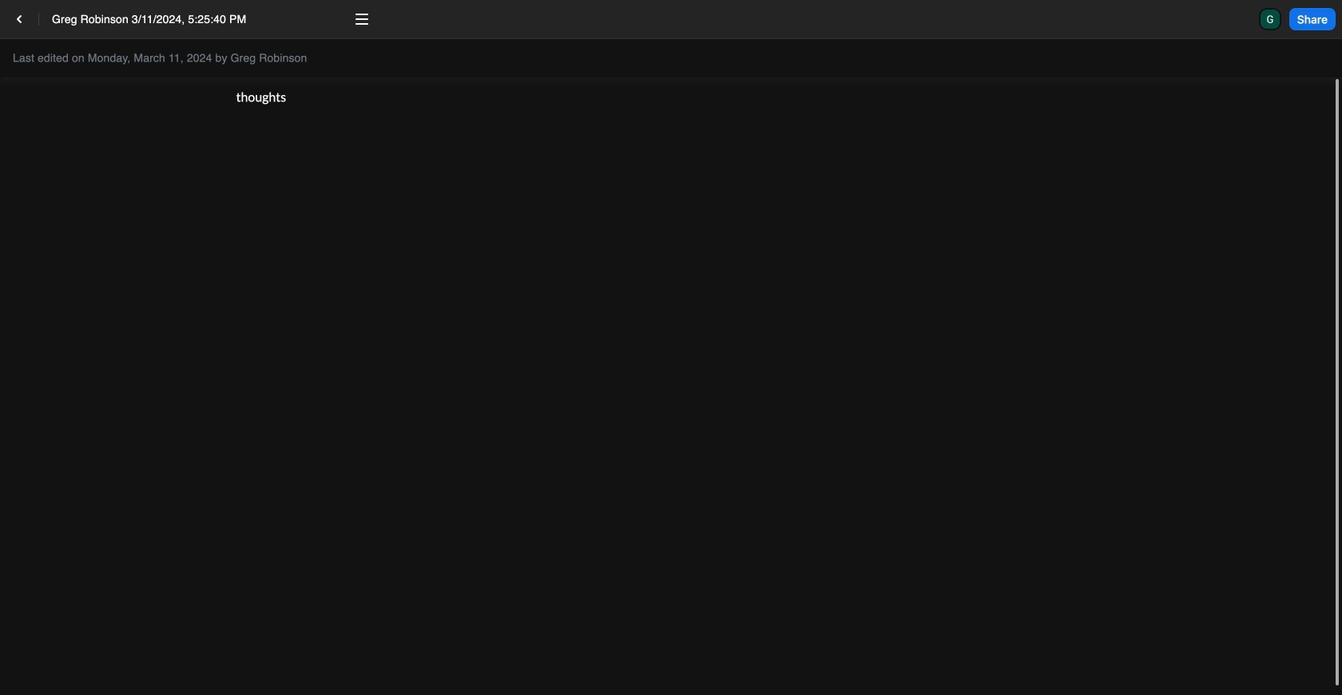 Task type: describe. For each thing, give the bounding box(es) containing it.
checklist image
[[303, 49, 322, 68]]

bold image
[[10, 49, 29, 68]]

italic image
[[42, 49, 61, 68]]

more image
[[352, 10, 372, 29]]

bulleted list image
[[239, 49, 258, 68]]



Task type: vqa. For each thing, say whether or not it's contained in the screenshot.
Checklist icon
yes



Task type: locate. For each thing, give the bounding box(es) containing it.
greg robinson image
[[1261, 10, 1280, 29]]

all notes image
[[10, 10, 29, 29]]

None text field
[[52, 11, 336, 27]]

strikethrough image
[[105, 49, 125, 68]]

underline image
[[74, 49, 93, 68]]

numbered list image
[[271, 49, 290, 68]]



